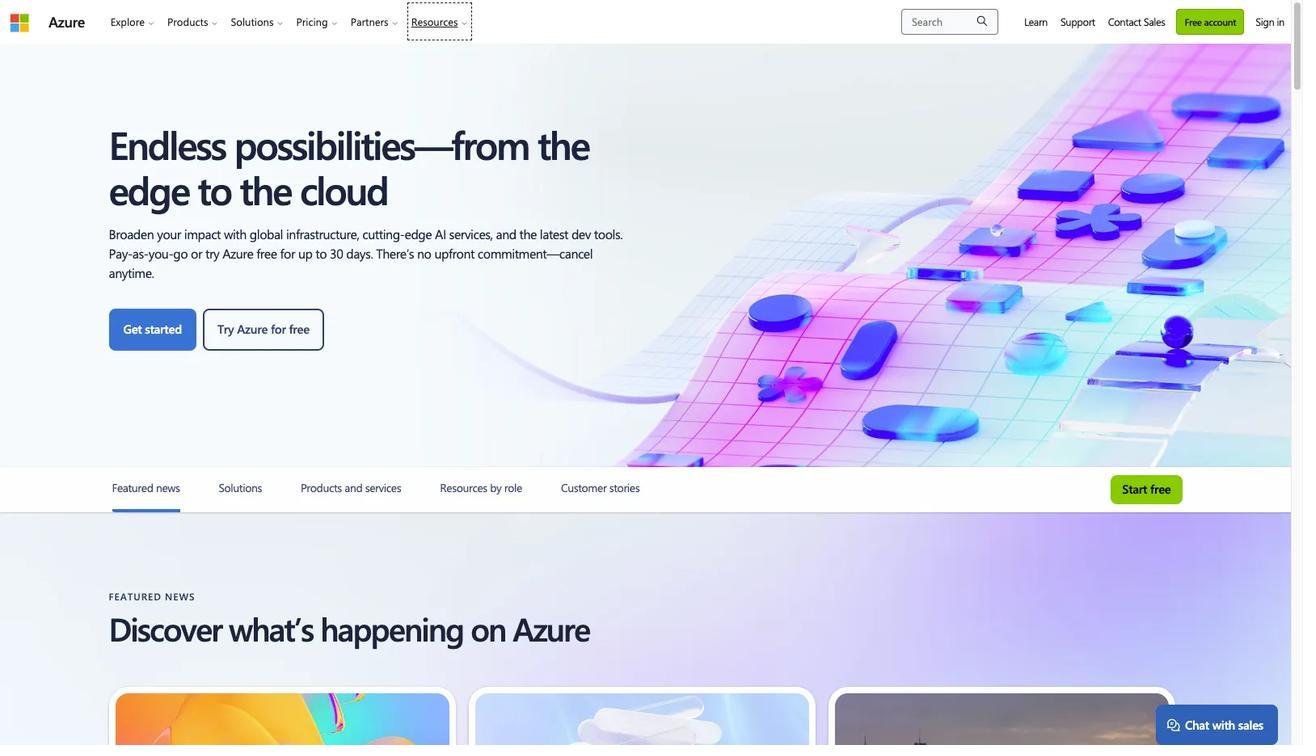 Task type: locate. For each thing, give the bounding box(es) containing it.
0 vertical spatial azure
[[49, 12, 85, 31]]

products button
[[161, 0, 224, 43]]

1 horizontal spatial azure
[[237, 321, 268, 337]]

solutions button
[[224, 0, 290, 43]]

0 horizontal spatial free
[[289, 321, 310, 337]]

chat with sales
[[1186, 717, 1264, 734]]

azure
[[49, 12, 85, 31], [237, 321, 268, 337]]

free account
[[1185, 15, 1237, 28]]

learn
[[1025, 15, 1048, 28]]

explore button
[[104, 0, 161, 43]]

0 horizontal spatial azure
[[49, 12, 85, 31]]

start free
[[1123, 481, 1172, 497]]

azure left explore
[[49, 12, 85, 31]]

1 vertical spatial azure
[[237, 321, 268, 337]]

azure inside primary element
[[49, 12, 85, 31]]

azure left for
[[237, 321, 268, 337]]

learn link
[[1018, 0, 1055, 43]]

free right 'start'
[[1151, 481, 1172, 497]]

sign
[[1256, 15, 1275, 28]]

contact sales
[[1109, 15, 1166, 28]]

1 vertical spatial free
[[1151, 481, 1172, 497]]

for
[[271, 321, 286, 337]]

started
[[145, 321, 182, 337]]

the
[[538, 118, 589, 170], [240, 163, 291, 215]]

Global search field
[[902, 8, 999, 34]]

free right for
[[289, 321, 310, 337]]

partners button
[[344, 0, 405, 43]]

explore
[[111, 15, 145, 28]]

with
[[1213, 717, 1236, 734]]

cloud
[[300, 163, 388, 215]]

1 horizontal spatial the
[[538, 118, 589, 170]]

1 horizontal spatial free
[[1151, 481, 1172, 497]]

free
[[289, 321, 310, 337], [1151, 481, 1172, 497]]

support
[[1061, 15, 1096, 28]]

free inside button
[[289, 321, 310, 337]]

try azure for free button
[[203, 309, 324, 351]]

primary element
[[0, 0, 484, 43]]

sales
[[1239, 717, 1264, 734]]

products
[[167, 15, 208, 28]]

support link
[[1055, 0, 1102, 43]]

account
[[1205, 15, 1237, 28]]

0 vertical spatial free
[[289, 321, 310, 337]]

start
[[1123, 481, 1148, 497]]

get
[[123, 321, 142, 337]]

endless possibilities—from the edge to the cloud
[[109, 118, 589, 215]]



Task type: describe. For each thing, give the bounding box(es) containing it.
azure link
[[49, 12, 85, 31]]

solutions
[[231, 15, 274, 28]]

hero banner image image
[[0, 44, 1292, 467]]

free inside button
[[1151, 481, 1172, 497]]

resources
[[411, 15, 458, 28]]

to
[[198, 163, 231, 215]]

get started
[[123, 321, 182, 337]]

edge
[[109, 163, 189, 215]]

get started button
[[109, 309, 196, 351]]

resources button
[[405, 0, 474, 43]]

partners
[[351, 15, 389, 28]]

0 horizontal spatial the
[[240, 163, 291, 215]]

free
[[1185, 15, 1202, 28]]

sign in
[[1256, 15, 1285, 28]]

try
[[217, 321, 234, 337]]

start free button
[[1112, 476, 1183, 505]]

pricing button
[[290, 0, 344, 43]]

in
[[1277, 15, 1285, 28]]

contact sales link
[[1102, 0, 1172, 43]]

contact
[[1109, 15, 1142, 28]]

possibilities—from
[[234, 118, 529, 170]]

chat with sales button
[[1157, 705, 1279, 746]]

chat
[[1186, 717, 1210, 734]]

azure inside button
[[237, 321, 268, 337]]

pricing
[[296, 15, 328, 28]]

Search azure.com text field
[[902, 8, 999, 34]]

sales
[[1144, 15, 1166, 28]]

featured news image
[[112, 510, 180, 513]]

free account link
[[1177, 8, 1245, 34]]

endless
[[109, 118, 226, 170]]

try azure for free
[[217, 321, 310, 337]]

sign in link
[[1250, 0, 1292, 43]]



